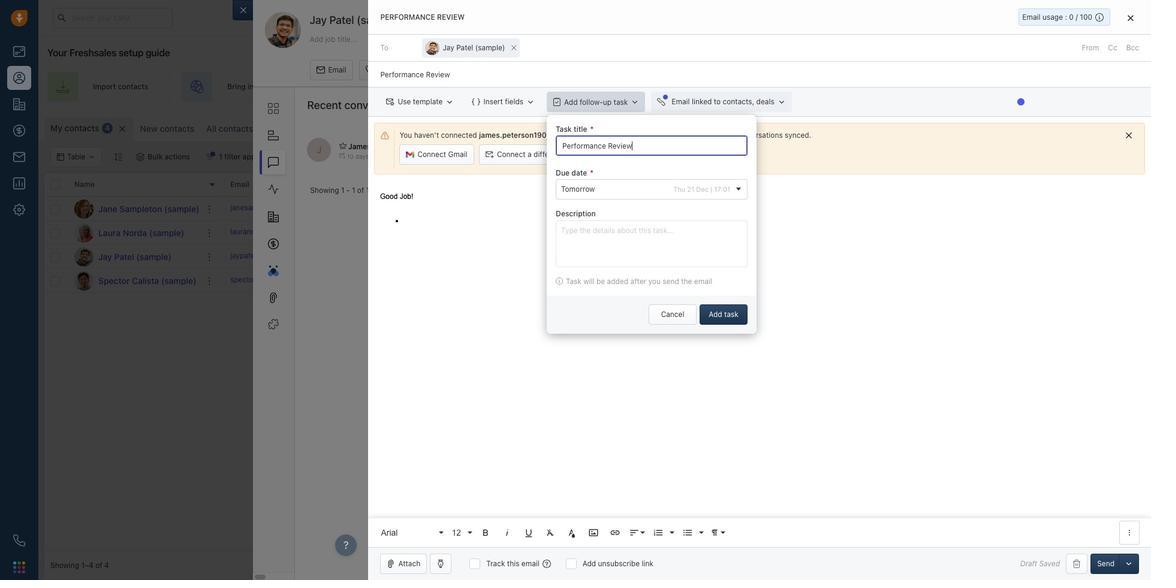 Task type: describe. For each thing, give the bounding box(es) containing it.
james peterson for jaypatelsample@gmail.com
[[695, 253, 749, 262]]

Write a subject line text field
[[369, 62, 1152, 87]]

email usage : 0 / 100
[[1023, 13, 1093, 22]]

synced.
[[785, 131, 812, 140]]

add for add unsubscribe link
[[583, 560, 596, 569]]

row group containing janesampleton@gmail.com
[[224, 197, 1146, 293]]

my contacts link
[[50, 122, 99, 134]]

customize
[[907, 122, 944, 131]]

bulk actions button
[[129, 147, 198, 167]]

:
[[1066, 13, 1068, 22]]

Search your CRM... text field
[[53, 8, 173, 28]]

l image
[[74, 223, 94, 243]]

showing 1–4 of 4
[[50, 562, 109, 571]]

want to see how crm gold can help you meet your sales goals? hello jay, thanks for your interest in the crm gold plan. let me know if you would like a demo of the product to help expedite your evaluation. regards, james
[[600, 142, 1139, 161]]

table
[[946, 122, 964, 131]]

title
[[574, 125, 588, 134]]

my contacts 4
[[50, 123, 110, 133]]

container_wx8msf4aqz5i3rn1 image for customize
[[896, 123, 905, 131]]

sales inside "want to see how crm gold can help you meet your sales goals? hello jay, thanks for your interest in the crm gold plan. let me know if you would like a demo of the product to help expedite your evaluation. regards, james"
[[776, 142, 793, 151]]

spectorcalista@gmail.com link
[[230, 275, 319, 287]]

name
[[74, 180, 95, 189]]

want to see how crm gold can help you meet your sales goals? button
[[600, 141, 819, 152]]

goals?
[[795, 142, 817, 151]]

email inside button
[[672, 97, 690, 106]]

showing 1 - 1 of 1
[[310, 186, 370, 195]]

actions
[[165, 152, 190, 161]]

unsubscribe
[[598, 560, 640, 569]]

hotspot (open by clicking or pressing space/enter) alert dialog
[[1014, 95, 1029, 110]]

<james.peterson1902@gmail.com>
[[406, 142, 528, 151]]

1 team from the left
[[421, 82, 439, 91]]

after
[[631, 277, 647, 286]]

now
[[676, 131, 690, 140]]

task inside button
[[725, 310, 739, 319]]

1 filter applied
[[219, 152, 268, 161]]

haven't
[[414, 131, 439, 140]]

3 james peterson from the top
[[695, 277, 749, 286]]

connect gmail
[[418, 150, 468, 159]]

task for task title
[[556, 125, 572, 134]]

calista
[[132, 276, 159, 286]]

use
[[398, 97, 411, 106]]

insert fields
[[484, 97, 524, 106]]

different
[[534, 150, 563, 159]]

add for add contact
[[1098, 122, 1111, 131]]

a inside "want to see how crm gold can help you meet your sales goals? hello jay, thanks for your interest in the crm gold plan. let me know if you would like a demo of the product to help expedite your evaluation. regards, james"
[[895, 152, 899, 161]]

22 button
[[472, 22, 487, 33]]

1 inside 1 filter applied button
[[219, 152, 222, 161]]

invite
[[383, 82, 402, 91]]

phone image
[[13, 535, 25, 547]]

deals
[[757, 97, 775, 106]]

deal
[[1025, 82, 1040, 91]]

add for lauranordasample@gmail.com
[[624, 229, 637, 238]]

press space to select this row. row containing lauranordasample@gmail.com
[[224, 221, 1146, 245]]

account
[[860, 180, 890, 189]]

row group containing jane sampleton (sample)
[[44, 197, 224, 293]]

connect a different email
[[497, 150, 583, 159]]

email button
[[310, 60, 353, 80]]

1 horizontal spatial of
[[357, 186, 364, 195]]

gmail
[[448, 150, 468, 159]]

jay inside 'link'
[[98, 252, 112, 262]]

1 vertical spatial help
[[981, 152, 996, 161]]

me
[[806, 152, 816, 161]]

cancel
[[662, 310, 685, 319]]

lauranordasample@gmail.com link
[[230, 227, 332, 239]]

jay patel (sample) link
[[98, 251, 172, 263]]

create sales sequence
[[683, 82, 762, 91]]

your right set
[[866, 82, 881, 91]]

the left product
[[931, 152, 941, 161]]

0 vertical spatial in
[[248, 82, 254, 91]]

1 vertical spatial you
[[845, 152, 857, 161]]

send
[[663, 277, 680, 286]]

add follow-up task button
[[547, 92, 646, 112]]

freshworks switcher image
[[13, 562, 25, 574]]

0 horizontal spatial help
[[709, 142, 723, 151]]

title...
[[338, 34, 357, 43]]

usage
[[1043, 13, 1064, 22]]

use template button
[[381, 92, 460, 112]]

due date
[[556, 169, 587, 178]]

12 more... button
[[262, 121, 320, 137]]

setup
[[119, 47, 143, 58]]

send
[[1098, 560, 1115, 569]]

1 inside 1 link
[[1073, 10, 1076, 17]]

the right 'send'
[[682, 277, 693, 286]]

email inside button
[[565, 150, 583, 159]]

add unsubscribe link
[[583, 560, 654, 569]]

next activity
[[410, 180, 455, 189]]

owner
[[701, 180, 723, 189]]

freshsales
[[69, 47, 117, 58]]

patel inside the jay patel (sample) 'link'
[[114, 252, 134, 262]]

/
[[1076, 13, 1079, 22]]

jay patel (sample) ×
[[443, 41, 518, 54]]

+ click to add for spectorcalista@gmail.com
[[590, 277, 637, 286]]

click down lauranordasample@gmail.com link
[[327, 251, 344, 260]]

j image for jane sampleton (sample)
[[74, 199, 94, 219]]

press space to select this row. row containing janesampleton@gmail.com
[[224, 197, 1146, 221]]

× link
[[508, 38, 520, 57]]

your right meet
[[759, 142, 774, 151]]

date
[[572, 169, 587, 178]]

1 vertical spatial email
[[695, 277, 713, 286]]

1 right -
[[352, 186, 355, 195]]

ordered list image
[[654, 528, 664, 539]]

route leads to your team
[[518, 82, 604, 91]]

want to see how crm gold can help you meet your sales goals? link
[[600, 141, 819, 152]]

linked
[[692, 97, 712, 106]]

1 left -
[[341, 186, 345, 195]]

press space to select this row. row containing spector calista (sample)
[[44, 269, 224, 293]]

recent conversations
[[307, 99, 414, 112]]

description
[[556, 210, 596, 219]]

new
[[140, 124, 158, 134]]

jane
[[98, 204, 117, 214]]

contacts inside 'button'
[[1019, 122, 1049, 131]]

phone element
[[7, 529, 31, 553]]

0 vertical spatial you
[[725, 142, 738, 151]]

contacts up the 'actions'
[[160, 124, 194, 134]]

call log button
[[359, 60, 409, 80]]

+ down lauranordasample@gmail.com link
[[320, 251, 325, 260]]

outgoing image
[[339, 153, 345, 159]]

12 button
[[448, 521, 474, 545]]

import contacts for import contacts 'button'
[[994, 122, 1049, 131]]

laura
[[98, 228, 121, 238]]

email down 1 filter applied button
[[230, 180, 249, 189]]

work phone
[[320, 180, 363, 189]]

application containing arial
[[369, 181, 1152, 548]]

jay patel (sample) inside press space to select this row. row
[[98, 252, 172, 262]]

sequence
[[728, 82, 762, 91]]

from
[[1083, 43, 1100, 52]]

connected
[[441, 131, 477, 140]]

click for janesampleton@gmail.com
[[597, 205, 614, 214]]

task for task will be added after you send the email
[[566, 277, 582, 286]]

connect for connect gmail
[[418, 150, 446, 159]]

0 horizontal spatial email
[[522, 560, 540, 569]]

0 horizontal spatial sales
[[709, 82, 727, 91]]

hello
[[600, 152, 618, 161]]

add for add job title...
[[310, 34, 323, 43]]

customize table button
[[888, 117, 972, 137]]

draft
[[1021, 560, 1038, 569]]

laura norda (sample)
[[98, 228, 184, 238]]

2 vertical spatial of
[[95, 562, 102, 571]]

+ for spectorcalista@gmail.com
[[590, 277, 595, 286]]

your up use
[[404, 82, 419, 91]]

Task title text field
[[556, 136, 748, 156]]

the up want
[[606, 131, 617, 140]]

attach button
[[381, 554, 427, 575]]

container_wx8msf4aqz5i3rn1 image
[[206, 153, 214, 161]]

1 right 'phone'
[[366, 186, 370, 195]]

jay inside dialog
[[310, 14, 327, 26]]

you inside × 'dialog'
[[649, 277, 661, 286]]

all contacts
[[206, 124, 253, 134]]

sales owner
[[680, 180, 723, 189]]

spectorcalista@gmail.com
[[230, 275, 319, 284]]

import for import contacts 'link'
[[93, 82, 116, 91]]

j image for jay patel (sample)
[[74, 247, 94, 267]]

jay,
[[620, 152, 633, 161]]

your inside × 'dialog'
[[719, 131, 734, 140]]

contacts,
[[723, 97, 755, 106]]

up inside set up your sales pipeline link
[[855, 82, 864, 91]]

import contacts button
[[978, 117, 1055, 137]]

1 vertical spatial 4
[[104, 562, 109, 571]]

+ for lauranordasample@gmail.com
[[590, 229, 595, 238]]



Task type: vqa. For each thing, say whether or not it's contained in the screenshot.
the middle 'All'
no



Task type: locate. For each thing, give the bounding box(es) containing it.
+ click to add
[[590, 205, 637, 214], [590, 229, 637, 238], [590, 277, 637, 286]]

your right expedite
[[1029, 152, 1044, 161]]

up up you haven't connected james.peterson1902@gmail.com to the crm. connect it now to keep your conversations synced.
[[603, 98, 612, 107]]

import inside 'link'
[[93, 82, 116, 91]]

james peterson
[[695, 229, 749, 238], [695, 253, 749, 262], [695, 277, 749, 286]]

james
[[349, 142, 371, 151], [1117, 152, 1139, 161], [695, 229, 717, 238], [695, 253, 717, 262], [695, 277, 717, 286]]

jay patel (sample) up title...
[[310, 14, 401, 26]]

leads right route
[[540, 82, 558, 91]]

12 inside the 12 dropdown button
[[452, 528, 461, 538]]

add right the cancel button
[[709, 310, 723, 319]]

click
[[597, 205, 614, 214], [597, 229, 614, 238], [327, 251, 344, 260], [597, 277, 614, 286]]

2 vertical spatial email
[[522, 560, 540, 569]]

log
[[392, 65, 402, 74]]

12 right arial popup button
[[452, 528, 461, 538]]

1 horizontal spatial jay patel (sample)
[[310, 14, 401, 26]]

gold left plan.
[[757, 152, 773, 161]]

leads inside the route leads to your team link
[[540, 82, 558, 91]]

(sample) up "to"
[[357, 14, 401, 26]]

import contacts down hotspot (open by clicking or pressing space/enter) alert dialog
[[994, 122, 1049, 131]]

to
[[381, 43, 389, 52]]

name row
[[44, 173, 224, 197]]

1 vertical spatial crm
[[739, 152, 755, 161]]

add down the route leads to your team
[[565, 98, 578, 107]]

1 horizontal spatial jay
[[310, 14, 327, 26]]

container_wx8msf4aqz5i3rn1 image left bulk
[[136, 153, 145, 161]]

j image
[[74, 199, 94, 219], [74, 247, 94, 267]]

thu
[[674, 186, 686, 193]]

1 horizontal spatial you
[[725, 142, 738, 151]]

10
[[347, 153, 354, 160]]

0 horizontal spatial patel
[[114, 252, 134, 262]]

gold
[[677, 142, 693, 151], [757, 152, 773, 161]]

0 horizontal spatial connect
[[418, 150, 446, 159]]

import for import contacts 'button'
[[994, 122, 1017, 131]]

press space to select this row. row containing jay patel (sample)
[[44, 245, 224, 269]]

click up be
[[597, 229, 614, 238]]

import contacts inside 'link'
[[93, 82, 148, 91]]

12 left more...
[[279, 124, 287, 133]]

add left job
[[310, 34, 323, 43]]

fields
[[505, 97, 524, 106]]

team up add follow-up task
[[587, 82, 604, 91]]

-
[[347, 186, 350, 195]]

janesampleton@gmail.com link
[[230, 203, 321, 215]]

help left expedite
[[981, 152, 996, 161]]

performance
[[381, 13, 435, 22]]

expedite
[[998, 152, 1027, 161]]

import inside 'button'
[[994, 122, 1017, 131]]

0 vertical spatial import
[[93, 82, 116, 91]]

ago
[[371, 153, 382, 160]]

email inside button
[[328, 65, 347, 74]]

2 james peterson from the top
[[695, 253, 749, 262]]

add for add follow-up task
[[565, 98, 578, 107]]

showing left 1–4
[[50, 562, 79, 571]]

import contacts for import contacts 'link'
[[93, 82, 148, 91]]

dialog
[[233, 0, 1152, 581]]

1 vertical spatial 12
[[452, 528, 461, 538]]

2 horizontal spatial patel
[[457, 43, 474, 52]]

0 horizontal spatial jay patel (sample)
[[98, 252, 172, 262]]

contacts
[[118, 82, 148, 91], [1019, 122, 1049, 131], [65, 123, 99, 133], [160, 124, 194, 134], [219, 124, 253, 134]]

(sample) down jane sampleton (sample) link
[[149, 228, 184, 238]]

crm up for
[[659, 142, 675, 151]]

add inside dialog
[[310, 34, 323, 43]]

contacts down the setup
[[118, 82, 148, 91]]

connect gmail button
[[400, 145, 474, 165]]

you
[[725, 142, 738, 151], [845, 152, 857, 161], [649, 277, 661, 286]]

1 horizontal spatial showing
[[310, 186, 339, 195]]

draft saved
[[1021, 560, 1061, 569]]

2 team from the left
[[587, 82, 604, 91]]

click down tags at the top right of the page
[[597, 205, 614, 214]]

1 vertical spatial gold
[[757, 152, 773, 161]]

sales
[[709, 82, 727, 91], [883, 82, 901, 91], [776, 142, 793, 151]]

press space to select this row. row containing laura norda (sample)
[[44, 221, 224, 245]]

0 vertical spatial of
[[922, 152, 928, 161]]

press space to select this row. row containing jane sampleton (sample)
[[44, 197, 224, 221]]

contacts down hotspot (open by clicking or pressing space/enter) alert dialog
[[1019, 122, 1049, 131]]

press space to select this row. row containing jaypatelsample@gmail.com
[[224, 245, 1146, 269]]

1 horizontal spatial up
[[855, 82, 864, 91]]

email linked to contacts, deals
[[672, 97, 775, 106]]

email right 'send'
[[695, 277, 713, 286]]

1 + click to add from the top
[[590, 205, 637, 214]]

1 horizontal spatial task
[[725, 310, 739, 319]]

call
[[377, 65, 390, 74]]

add
[[310, 34, 323, 43], [1010, 82, 1023, 91], [565, 98, 578, 107], [1098, 122, 1111, 131], [709, 310, 723, 319], [583, 560, 596, 569]]

if
[[838, 152, 843, 161]]

gold down now
[[677, 142, 693, 151]]

2 horizontal spatial you
[[845, 152, 857, 161]]

connect
[[639, 131, 668, 140], [418, 150, 446, 159], [497, 150, 526, 159]]

of right 1–4
[[95, 562, 102, 571]]

sales up the email linked to contacts, deals button
[[709, 82, 727, 91]]

12 for 12
[[452, 528, 461, 538]]

container_wx8msf4aqz5i3rn1 image inside bulk actions button
[[136, 153, 145, 161]]

bring in website leads link
[[182, 72, 325, 102]]

1 vertical spatial j image
[[74, 247, 94, 267]]

jay up note
[[443, 43, 455, 52]]

tags
[[590, 180, 607, 189]]

add for add deal
[[1010, 82, 1023, 91]]

bulk
[[148, 152, 163, 161]]

1 j image from the top
[[74, 199, 94, 219]]

you right if
[[845, 152, 857, 161]]

route leads to your team link
[[472, 72, 626, 102]]

1 vertical spatial task
[[725, 310, 739, 319]]

j image up s image
[[74, 247, 94, 267]]

crm
[[659, 142, 675, 151], [739, 152, 755, 161]]

2 vertical spatial james peterson
[[695, 277, 749, 286]]

(sample)
[[357, 14, 401, 26], [476, 43, 505, 52], [164, 204, 199, 214], [149, 228, 184, 238], [136, 252, 172, 262], [161, 276, 196, 286]]

sales up plan.
[[776, 142, 793, 151]]

1 vertical spatial + click to add
[[590, 229, 637, 238]]

jay patel (sample) inside dialog
[[310, 14, 401, 26]]

1 left /
[[1073, 10, 1076, 17]]

laura norda (sample) link
[[98, 227, 184, 239]]

1 horizontal spatial gold
[[757, 152, 773, 161]]

bcc
[[1127, 43, 1140, 52]]

(sample) up "spector calista (sample)"
[[136, 252, 172, 262]]

create sales sequence link
[[638, 72, 784, 102]]

cell
[[854, 197, 944, 221], [944, 197, 1146, 221], [404, 221, 494, 245], [854, 221, 944, 245], [944, 221, 1146, 245], [404, 245, 494, 269], [854, 245, 944, 269], [944, 245, 1146, 269], [404, 269, 494, 293], [854, 269, 944, 293], [944, 269, 1146, 293]]

import down hotspot (open by clicking or pressing space/enter) alert dialog
[[994, 122, 1017, 131]]

conversations inside dialog
[[345, 99, 414, 112]]

0 horizontal spatial container_wx8msf4aqz5i3rn1 image
[[136, 153, 145, 161]]

task left 'title'
[[556, 125, 572, 134]]

2 horizontal spatial container_wx8msf4aqz5i3rn1 image
[[896, 123, 905, 131]]

connect up how in the right of the page
[[639, 131, 668, 140]]

0 horizontal spatial task
[[614, 98, 628, 107]]

spector calista (sample)
[[98, 276, 196, 286]]

0 vertical spatial 12
[[279, 124, 287, 133]]

0 vertical spatial jay
[[310, 14, 327, 26]]

evaluation.
[[1046, 152, 1082, 161]]

up right set
[[855, 82, 864, 91]]

1 vertical spatial in
[[718, 152, 724, 161]]

of right demo at the right of page
[[922, 152, 928, 161]]

(sample) down '22'
[[476, 43, 505, 52]]

connect down haven't
[[418, 150, 446, 159]]

email up due date
[[565, 150, 583, 159]]

2 vertical spatial patel
[[114, 252, 134, 262]]

showing left -
[[310, 186, 339, 195]]

track
[[487, 560, 505, 569]]

0 vertical spatial conversations
[[345, 99, 414, 112]]

0 vertical spatial task
[[614, 98, 628, 107]]

2 horizontal spatial of
[[922, 152, 928, 161]]

grid
[[44, 172, 1146, 552]]

+ down tomorrow
[[590, 205, 595, 214]]

email left all
[[1023, 13, 1041, 22]]

2 j image from the top
[[74, 247, 94, 267]]

spector
[[98, 276, 130, 286]]

press space to select this row. row
[[44, 197, 224, 221], [224, 197, 1146, 221], [44, 221, 224, 245], [224, 221, 1146, 245], [44, 245, 224, 269], [224, 245, 1146, 269], [44, 269, 224, 293], [224, 269, 1146, 293]]

1 horizontal spatial conversations
[[736, 131, 783, 140]]

1 row group from the left
[[44, 197, 224, 293]]

cancel button
[[649, 305, 697, 325]]

application
[[369, 181, 1152, 548]]

(sample) inside dialog
[[357, 14, 401, 26]]

0 vertical spatial email
[[565, 150, 583, 159]]

1 vertical spatial jay
[[443, 43, 455, 52]]

s image
[[74, 271, 94, 291]]

sales left pipeline
[[883, 82, 901, 91]]

review
[[437, 13, 465, 22]]

1 vertical spatial task
[[566, 277, 582, 286]]

add for janesampleton@gmail.com
[[624, 205, 637, 214]]

container_wx8msf4aqz5i3rn1 image
[[896, 123, 905, 131], [136, 153, 145, 161], [683, 277, 692, 285]]

in right the bring
[[248, 82, 254, 91]]

dialog containing jay patel (sample)
[[233, 0, 1152, 581]]

1 horizontal spatial patel
[[330, 14, 354, 26]]

my
[[50, 123, 62, 133]]

add left deal
[[1010, 82, 1023, 91]]

jay inside jay patel (sample) ×
[[443, 43, 455, 52]]

all
[[206, 124, 217, 134]]

4 inside the my contacts 4
[[105, 124, 110, 133]]

container_wx8msf4aqz5i3rn1 image inside customize table button
[[896, 123, 905, 131]]

your right keep
[[719, 131, 734, 140]]

Type the details about this task… text field
[[556, 221, 748, 267]]

row group
[[44, 197, 224, 293], [224, 197, 1146, 293]]

add follow-up task button
[[547, 92, 646, 112]]

click for lauranordasample@gmail.com
[[597, 229, 614, 238]]

add for spectorcalista@gmail.com
[[624, 277, 637, 286]]

2 vertical spatial + click to add
[[590, 277, 637, 286]]

+ for janesampleton@gmail.com
[[590, 205, 595, 214]]

jane sampleton (sample)
[[98, 204, 199, 214]]

new contacts
[[140, 124, 194, 134]]

(sample) for the jay patel (sample) 'link'
[[136, 252, 172, 262]]

showing for showing 1–4 of 4
[[50, 562, 79, 571]]

jay patel (sample) down norda
[[98, 252, 172, 262]]

connect a different email button
[[479, 145, 589, 165]]

tomorrow
[[562, 185, 595, 194]]

add left contact
[[1098, 122, 1111, 131]]

of inside "want to see how crm gold can help you meet your sales goals? hello jay, thanks for your interest in the crm gold plan. let me know if you would like a demo of the product to help expedite your evaluation. regards, james"
[[922, 152, 928, 161]]

link
[[642, 560, 654, 569]]

cc
[[1109, 43, 1118, 52]]

keep
[[701, 131, 717, 140]]

1 horizontal spatial a
[[895, 152, 899, 161]]

+ click to add for janesampleton@gmail.com
[[590, 205, 637, 214]]

2 horizontal spatial email
[[695, 277, 713, 286]]

import contacts inside 'button'
[[994, 122, 1049, 131]]

of right -
[[357, 186, 364, 195]]

your up follow-
[[569, 82, 585, 91]]

1 vertical spatial showing
[[50, 562, 79, 571]]

a right like
[[895, 152, 899, 161]]

0 vertical spatial + click to add
[[590, 205, 637, 214]]

jay up job
[[310, 14, 327, 26]]

task right the cancel button
[[725, 310, 739, 319]]

add left "unsubscribe"
[[583, 560, 596, 569]]

contacts right all
[[219, 124, 253, 134]]

be
[[597, 277, 605, 286]]

james inside "want to see how crm gold can help you meet your sales goals? hello jay, thanks for your interest in the crm gold plan. let me know if you would like a demo of the product to help expedite your evaluation. regards, james"
[[1117, 152, 1139, 161]]

0 vertical spatial patel
[[330, 14, 354, 26]]

0 vertical spatial crm
[[659, 142, 675, 151]]

close image
[[1128, 14, 1134, 21]]

click right will
[[597, 277, 614, 286]]

click for spectorcalista@gmail.com
[[597, 277, 614, 286]]

email down add job title... on the left of the page
[[328, 65, 347, 74]]

2 horizontal spatial jay
[[443, 43, 455, 52]]

janesampleton@gmail.com
[[230, 203, 321, 212]]

2 horizontal spatial connect
[[639, 131, 668, 140]]

import
[[93, 82, 116, 91], [994, 122, 1017, 131]]

the down want to see how crm gold can help you meet your sales goals? link
[[726, 152, 737, 161]]

task left will
[[566, 277, 582, 286]]

0 horizontal spatial jay
[[98, 252, 112, 262]]

work
[[320, 180, 339, 189]]

12
[[279, 124, 287, 133], [452, 528, 461, 538]]

1 vertical spatial jay patel (sample)
[[98, 252, 172, 262]]

container_wx8msf4aqz5i3rn1 image left customize
[[896, 123, 905, 131]]

add inside button
[[709, 310, 723, 319]]

a
[[528, 150, 532, 159], [895, 152, 899, 161]]

patel up spector
[[114, 252, 134, 262]]

+ down description
[[590, 229, 595, 238]]

2 + click to add from the top
[[590, 229, 637, 238]]

task inside button
[[614, 98, 628, 107]]

0 horizontal spatial up
[[603, 98, 612, 107]]

0 horizontal spatial import
[[93, 82, 116, 91]]

conversations inside × 'dialog'
[[736, 131, 783, 140]]

0 vertical spatial up
[[855, 82, 864, 91]]

(sample) inside 'link'
[[136, 252, 172, 262]]

1 james peterson from the top
[[695, 229, 749, 238]]

arial
[[381, 528, 398, 538]]

1 vertical spatial up
[[603, 98, 612, 107]]

3 + click to add from the top
[[590, 277, 637, 286]]

×
[[511, 41, 518, 54]]

0 horizontal spatial of
[[95, 562, 102, 571]]

contacts inside 'link'
[[118, 82, 148, 91]]

1 vertical spatial james peterson
[[695, 253, 749, 262]]

j image left "jane"
[[74, 199, 94, 219]]

1 horizontal spatial import
[[994, 122, 1017, 131]]

(sample) right sampleton
[[164, 204, 199, 214]]

1 horizontal spatial crm
[[739, 152, 755, 161]]

contacts right my
[[65, 123, 99, 133]]

task right follow-
[[614, 98, 628, 107]]

help down keep
[[709, 142, 723, 151]]

your right for
[[673, 152, 688, 161]]

container_wx8msf4aqz5i3rn1 image right 'send'
[[683, 277, 692, 285]]

0 horizontal spatial a
[[528, 150, 532, 159]]

(sample) for jane sampleton (sample) link
[[164, 204, 199, 214]]

0 vertical spatial task
[[556, 125, 572, 134]]

1 vertical spatial of
[[357, 186, 364, 195]]

in inside "want to see how crm gold can help you meet your sales goals? hello jay, thanks for your interest in the crm gold plan. let me know if you would like a demo of the product to help expedite your evaluation. regards, james"
[[718, 152, 724, 161]]

0 vertical spatial import contacts
[[93, 82, 148, 91]]

pipeline
[[903, 82, 930, 91]]

patel
[[330, 14, 354, 26], [457, 43, 474, 52], [114, 252, 134, 262]]

in
[[248, 82, 254, 91], [718, 152, 724, 161]]

task title
[[556, 125, 588, 134]]

team up template at the left top of the page
[[421, 82, 439, 91]]

21
[[688, 186, 695, 193]]

0 vertical spatial showing
[[310, 186, 339, 195]]

0 vertical spatial jay patel (sample)
[[310, 14, 401, 26]]

1 horizontal spatial help
[[981, 152, 996, 161]]

to inside button
[[714, 97, 721, 106]]

in down want to see how crm gold can help you meet your sales goals? button
[[718, 152, 724, 161]]

set up your sales pipeline
[[841, 82, 930, 91]]

12 for 12 more...
[[279, 124, 287, 133]]

route
[[518, 82, 538, 91]]

0 horizontal spatial you
[[649, 277, 661, 286]]

1 leads from the left
[[285, 82, 304, 91]]

note button
[[415, 60, 456, 80]]

0 vertical spatial 4
[[105, 124, 110, 133]]

1 vertical spatial patel
[[457, 43, 474, 52]]

1 horizontal spatial 12
[[452, 528, 461, 538]]

0 vertical spatial james peterson
[[695, 229, 749, 238]]

1 vertical spatial container_wx8msf4aqz5i3rn1 image
[[136, 153, 145, 161]]

email right this
[[522, 560, 540, 569]]

leads inside bring in website leads link
[[285, 82, 304, 91]]

press space to select this row. row containing spectorcalista@gmail.com
[[224, 269, 1146, 293]]

1 horizontal spatial leads
[[540, 82, 558, 91]]

add for add task
[[709, 310, 723, 319]]

(sample) for spector calista (sample) link
[[161, 276, 196, 286]]

2 row group from the left
[[224, 197, 1146, 293]]

up inside add follow-up task button
[[603, 98, 612, 107]]

1 horizontal spatial email
[[565, 150, 583, 159]]

import down your freshsales setup guide
[[93, 82, 116, 91]]

guide
[[146, 47, 170, 58]]

1 vertical spatial import
[[994, 122, 1017, 131]]

insert link (⌘k) image
[[610, 528, 621, 539]]

1 vertical spatial import contacts
[[994, 122, 1049, 131]]

2 horizontal spatial sales
[[883, 82, 901, 91]]

0 horizontal spatial 12
[[279, 124, 287, 133]]

1 horizontal spatial container_wx8msf4aqz5i3rn1 image
[[683, 277, 692, 285]]

patel inside jay patel (sample) ×
[[457, 43, 474, 52]]

2 vertical spatial you
[[649, 277, 661, 286]]

email down create
[[672, 97, 690, 106]]

100
[[1081, 13, 1093, 22]]

1 horizontal spatial connect
[[497, 150, 526, 159]]

12 inside the 12 more... button
[[279, 124, 287, 133]]

more...
[[289, 124, 314, 133]]

a inside button
[[528, 150, 532, 159]]

conversations down invite
[[345, 99, 414, 112]]

0 horizontal spatial import contacts
[[93, 82, 148, 91]]

1 horizontal spatial import contacts
[[994, 122, 1049, 131]]

0 horizontal spatial conversations
[[345, 99, 414, 112]]

add job title...
[[310, 34, 357, 43]]

showing for showing 1 - 1 of 1
[[310, 186, 339, 195]]

(sample) inside jay patel (sample) ×
[[476, 43, 505, 52]]

you left meet
[[725, 142, 738, 151]]

see all details button
[[1015, 12, 1087, 32]]

of
[[922, 152, 928, 161], [357, 186, 364, 195], [95, 562, 102, 571]]

to
[[560, 82, 567, 91], [714, 97, 721, 106], [597, 131, 604, 140], [692, 131, 699, 140], [620, 142, 627, 151], [972, 152, 979, 161], [616, 205, 622, 214], [616, 229, 622, 238], [346, 251, 352, 260], [616, 277, 622, 286]]

import contacts down the setup
[[93, 82, 148, 91]]

1 horizontal spatial sales
[[776, 142, 793, 151]]

4 right my contacts 'link'
[[105, 124, 110, 133]]

grid containing jane sampleton (sample)
[[44, 172, 1146, 552]]

task
[[614, 98, 628, 107], [725, 310, 739, 319]]

+ click to add for lauranordasample@gmail.com
[[590, 229, 637, 238]]

conversations up meet
[[736, 131, 783, 140]]

connect up score
[[497, 150, 526, 159]]

4 right 1–4
[[104, 562, 109, 571]]

add inside dropdown button
[[565, 98, 578, 107]]

james peterson for lauranordasample@gmail.com
[[695, 229, 749, 238]]

(sample) right calista
[[161, 276, 196, 286]]

× dialog
[[369, 0, 1152, 581]]

patel down 22 button
[[457, 43, 474, 52]]

0 horizontal spatial showing
[[50, 562, 79, 571]]

can
[[695, 142, 707, 151]]

container_wx8msf4aqz5i3rn1 image for bulk
[[136, 153, 145, 161]]

thanks
[[635, 152, 660, 161]]

jay down the "laura"
[[98, 252, 112, 262]]

crm down meet
[[739, 152, 755, 161]]

+ left be
[[590, 277, 595, 286]]

(sample) for laura norda (sample) link
[[149, 228, 184, 238]]

website
[[256, 82, 283, 91]]

2 vertical spatial container_wx8msf4aqz5i3rn1 image
[[683, 277, 692, 285]]

leads
[[285, 82, 304, 91], [540, 82, 558, 91]]

more misc image
[[1125, 528, 1136, 539]]

0 vertical spatial container_wx8msf4aqz5i3rn1 image
[[896, 123, 905, 131]]

connect for connect a different email
[[497, 150, 526, 159]]

0 horizontal spatial gold
[[677, 142, 693, 151]]

1 horizontal spatial in
[[718, 152, 724, 161]]

1 right container_wx8msf4aqz5i3rn1 icon
[[219, 152, 222, 161]]

import contacts group
[[978, 117, 1075, 137]]

added
[[607, 277, 629, 286]]

0 vertical spatial gold
[[677, 142, 693, 151]]

0 vertical spatial j image
[[74, 199, 94, 219]]

2 leads from the left
[[540, 82, 558, 91]]

0 horizontal spatial crm
[[659, 142, 675, 151]]

0 horizontal spatial team
[[421, 82, 439, 91]]

phone
[[341, 180, 363, 189]]



